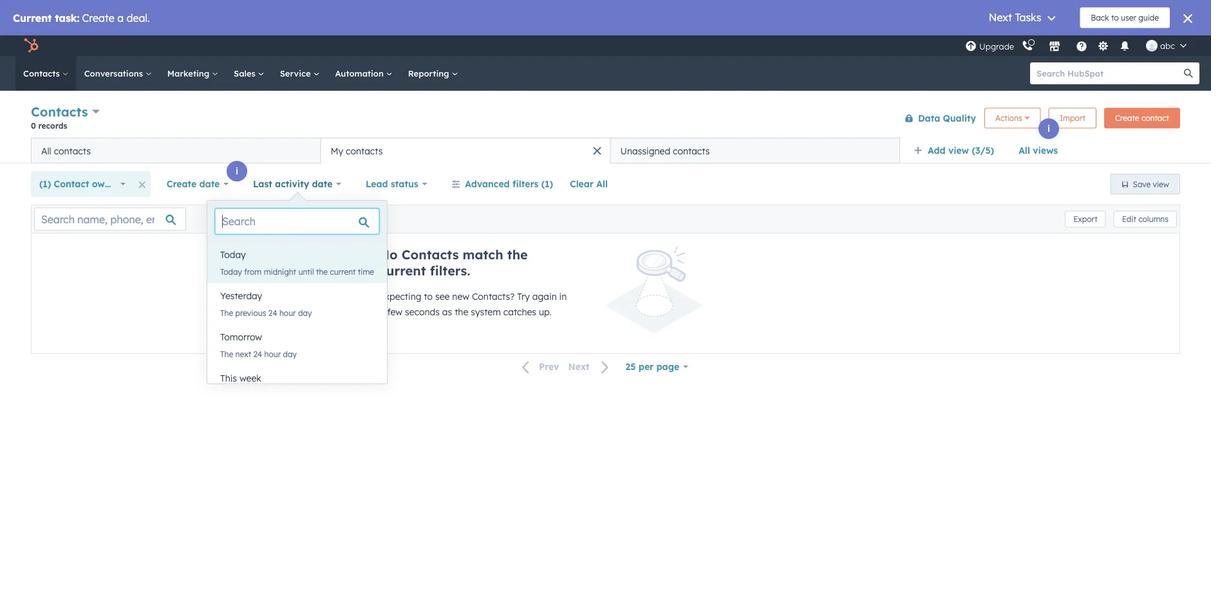 Task type: vqa. For each thing, say whether or not it's contained in the screenshot.
menu containing abc
yes



Task type: describe. For each thing, give the bounding box(es) containing it.
all for all views
[[1019, 145, 1031, 156]]

a
[[379, 307, 385, 318]]

try
[[517, 291, 530, 302]]

conversations
[[84, 68, 145, 79]]

unassigned contacts button
[[611, 138, 901, 164]]

upgrade image
[[966, 41, 977, 53]]

contacts button
[[31, 102, 100, 121]]

create for create contact
[[1116, 113, 1140, 123]]

service
[[280, 68, 313, 79]]

tomorrow button
[[207, 325, 387, 350]]

advanced filters (1) button
[[443, 171, 562, 197]]

(1) contact owner button
[[31, 171, 134, 197]]

my contacts
[[331, 145, 383, 157]]

24 for tomorrow
[[253, 349, 262, 359]]

hubspot image
[[23, 38, 39, 53]]

day for tomorrow
[[283, 349, 297, 359]]

25 per page
[[626, 361, 680, 373]]

all for all contacts
[[41, 145, 51, 157]]

next
[[235, 349, 251, 359]]

hour for yesterday
[[280, 308, 296, 318]]

filters
[[513, 178, 539, 190]]

settings link
[[1096, 39, 1112, 53]]

1 vertical spatial i button
[[227, 161, 247, 182]]

create date button
[[158, 171, 237, 197]]

export
[[1074, 215, 1098, 224]]

clear all
[[570, 178, 608, 190]]

help image
[[1076, 41, 1088, 53]]

Search search field
[[215, 209, 379, 234]]

save
[[1133, 179, 1151, 189]]

advanced filters (1)
[[465, 178, 553, 190]]

contacts inside popup button
[[31, 104, 88, 120]]

next
[[568, 361, 590, 373]]

the inside the no contacts match the current filters.
[[507, 247, 528, 263]]

calling icon button
[[1017, 37, 1039, 54]]

match
[[463, 247, 504, 263]]

all contacts
[[41, 145, 91, 157]]

lead status
[[366, 178, 418, 190]]

contacts link
[[15, 56, 76, 91]]

catches
[[504, 307, 537, 318]]

date inside popup button
[[199, 178, 220, 190]]

view for save
[[1153, 179, 1170, 189]]

columns
[[1139, 215, 1169, 224]]

add view (3/5)
[[928, 145, 995, 156]]

views
[[1033, 145, 1059, 156]]

edit
[[1123, 215, 1137, 224]]

yesterday
[[220, 291, 262, 302]]

hour for tomorrow
[[264, 349, 281, 359]]

abc
[[1161, 40, 1176, 51]]

25
[[626, 361, 636, 373]]

data quality
[[919, 112, 977, 124]]

contacts for unassigned contacts
[[673, 145, 710, 157]]

sales link
[[226, 56, 272, 91]]

0 vertical spatial contacts
[[23, 68, 62, 79]]

my
[[331, 145, 343, 157]]

no contacts match the current filters.
[[379, 247, 528, 279]]

this week button
[[207, 366, 387, 392]]

contacts inside the no contacts match the current filters.
[[402, 247, 459, 263]]

marketplaces button
[[1042, 35, 1069, 56]]

calling icon image
[[1022, 40, 1034, 52]]

gary orlando image
[[1147, 40, 1158, 52]]

tomorrow
[[220, 332, 262, 343]]

notifications image
[[1120, 41, 1131, 53]]

reporting link
[[401, 56, 466, 91]]

Search name, phone, email addresses, or company search field
[[34, 208, 186, 231]]

1 today from the top
[[220, 249, 246, 261]]

my contacts button
[[321, 138, 611, 164]]

page
[[657, 361, 680, 373]]

(1) inside popup button
[[39, 178, 51, 190]]

0
[[31, 121, 36, 130]]

i for bottommost i button
[[236, 166, 238, 177]]

automation
[[335, 68, 386, 79]]

marketing link
[[160, 56, 226, 91]]

to
[[424, 291, 433, 302]]

last activity date
[[253, 178, 333, 190]]

actions button
[[985, 108, 1041, 129]]

view for add
[[949, 145, 970, 156]]

all contacts button
[[31, 138, 321, 164]]

search button
[[1178, 62, 1200, 84]]

settings image
[[1098, 41, 1110, 53]]

list box containing today
[[207, 242, 387, 407]]

seconds
[[405, 307, 440, 318]]

24 for yesterday
[[268, 308, 277, 318]]

import button
[[1049, 108, 1097, 129]]

create contact button
[[1105, 108, 1181, 129]]

system
[[471, 307, 501, 318]]

unassigned
[[621, 145, 671, 157]]

the inside today today from midnight until the current time
[[316, 267, 328, 277]]

up.
[[539, 307, 552, 318]]

filters.
[[430, 263, 470, 279]]

yesterday button
[[207, 283, 387, 309]]

from
[[244, 267, 262, 277]]



Task type: locate. For each thing, give the bounding box(es) containing it.
24 right next
[[253, 349, 262, 359]]

records
[[38, 121, 67, 130]]

data quality button
[[897, 105, 977, 131]]

2 contacts from the left
[[346, 145, 383, 157]]

0 vertical spatial 24
[[268, 308, 277, 318]]

0 horizontal spatial day
[[283, 349, 297, 359]]

import
[[1060, 113, 1086, 123]]

25 per page button
[[618, 354, 697, 380]]

expecting to see new contacts? try again in a few seconds as the system catches up.
[[379, 291, 567, 318]]

1 vertical spatial contacts
[[31, 104, 88, 120]]

the right 'as'
[[455, 307, 469, 318]]

1 horizontal spatial current
[[379, 263, 426, 279]]

list box
[[207, 242, 387, 407]]

view
[[949, 145, 970, 156], [1153, 179, 1170, 189]]

help button
[[1071, 35, 1093, 56]]

view right save
[[1153, 179, 1170, 189]]

24 inside the yesterday the previous 24 hour day
[[268, 308, 277, 318]]

search image
[[1185, 69, 1194, 78]]

in
[[560, 291, 567, 302]]

hour inside the yesterday the previous 24 hour day
[[280, 308, 296, 318]]

save view
[[1133, 179, 1170, 189]]

date down all contacts button
[[199, 178, 220, 190]]

contacts for my contacts
[[346, 145, 383, 157]]

this
[[220, 373, 237, 384]]

all inside button
[[41, 145, 51, 157]]

0 horizontal spatial create
[[167, 178, 197, 190]]

current inside today today from midnight until the current time
[[330, 267, 356, 277]]

create inside button
[[1116, 113, 1140, 123]]

status
[[391, 178, 418, 190]]

0 vertical spatial day
[[298, 308, 312, 318]]

0 vertical spatial hour
[[280, 308, 296, 318]]

0 records
[[31, 121, 67, 130]]

new
[[452, 291, 470, 302]]

the
[[220, 308, 233, 318], [220, 349, 233, 359]]

the for tomorrow
[[220, 349, 233, 359]]

contact
[[1142, 113, 1170, 123]]

prev button
[[515, 359, 564, 376]]

0 vertical spatial i button
[[1039, 119, 1060, 139]]

current
[[379, 263, 426, 279], [330, 267, 356, 277]]

lead
[[366, 178, 388, 190]]

2 vertical spatial contacts
[[402, 247, 459, 263]]

view inside button
[[1153, 179, 1170, 189]]

0 horizontal spatial 24
[[253, 349, 262, 359]]

add view (3/5) button
[[906, 138, 1011, 164]]

24 right previous
[[268, 308, 277, 318]]

notifications button
[[1114, 35, 1136, 56]]

time
[[358, 267, 374, 277]]

menu containing abc
[[964, 35, 1196, 56]]

date inside popup button
[[312, 178, 333, 190]]

all inside 'button'
[[597, 178, 608, 190]]

1 (1) from the left
[[39, 178, 51, 190]]

1 horizontal spatial (1)
[[542, 178, 553, 190]]

export button
[[1066, 211, 1106, 228]]

1 horizontal spatial date
[[312, 178, 333, 190]]

i
[[1048, 123, 1051, 134], [236, 166, 238, 177]]

2 date from the left
[[312, 178, 333, 190]]

1 horizontal spatial create
[[1116, 113, 1140, 123]]

day inside the yesterday the previous 24 hour day
[[298, 308, 312, 318]]

2 horizontal spatial contacts
[[673, 145, 710, 157]]

0 vertical spatial the
[[507, 247, 528, 263]]

edit columns button
[[1114, 211, 1178, 228]]

the inside the yesterday the previous 24 hour day
[[220, 308, 233, 318]]

contacts right unassigned
[[673, 145, 710, 157]]

conversations link
[[76, 56, 160, 91]]

2 vertical spatial the
[[455, 307, 469, 318]]

contacts down 'hubspot' link
[[23, 68, 62, 79]]

0 horizontal spatial i
[[236, 166, 238, 177]]

clear
[[570, 178, 594, 190]]

date right activity
[[312, 178, 333, 190]]

2 today from the top
[[220, 267, 242, 277]]

1 vertical spatial hour
[[264, 349, 281, 359]]

0 horizontal spatial view
[[949, 145, 970, 156]]

contacts up records
[[31, 104, 88, 120]]

add
[[928, 145, 946, 156]]

hour inside tomorrow the next 24 hour day
[[264, 349, 281, 359]]

2 horizontal spatial all
[[1019, 145, 1031, 156]]

current up the expecting
[[379, 263, 426, 279]]

hour up tomorrow "button"
[[280, 308, 296, 318]]

1 vertical spatial day
[[283, 349, 297, 359]]

i button up views
[[1039, 119, 1060, 139]]

1 horizontal spatial all
[[597, 178, 608, 190]]

contacts inside my contacts button
[[346, 145, 383, 157]]

1 date from the left
[[199, 178, 220, 190]]

upgrade
[[980, 41, 1015, 52]]

1 vertical spatial 24
[[253, 349, 262, 359]]

contacts?
[[472, 291, 515, 302]]

view inside popup button
[[949, 145, 970, 156]]

1 contacts from the left
[[54, 145, 91, 157]]

week
[[240, 373, 261, 384]]

the down yesterday
[[220, 308, 233, 318]]

0 horizontal spatial i button
[[227, 161, 247, 182]]

1 the from the top
[[220, 308, 233, 318]]

the inside expecting to see new contacts? try again in a few seconds as the system catches up.
[[455, 307, 469, 318]]

0 horizontal spatial all
[[41, 145, 51, 157]]

abc button
[[1139, 35, 1195, 56]]

today
[[220, 249, 246, 261], [220, 267, 242, 277]]

day up this week button
[[283, 349, 297, 359]]

1 vertical spatial the
[[316, 267, 328, 277]]

contacts banner
[[31, 101, 1181, 138]]

contacts down records
[[54, 145, 91, 157]]

create left the contact
[[1116, 113, 1140, 123]]

save view button
[[1111, 174, 1181, 195]]

activity
[[275, 178, 309, 190]]

1 vertical spatial the
[[220, 349, 233, 359]]

view right add
[[949, 145, 970, 156]]

i button left last
[[227, 161, 247, 182]]

24 inside tomorrow the next 24 hour day
[[253, 349, 262, 359]]

current inside the no contacts match the current filters.
[[379, 263, 426, 279]]

yesterday the previous 24 hour day
[[220, 291, 312, 318]]

data
[[919, 112, 941, 124]]

(1) contact owner
[[39, 178, 120, 190]]

per
[[639, 361, 654, 373]]

1 horizontal spatial view
[[1153, 179, 1170, 189]]

marketplaces image
[[1049, 41, 1061, 53]]

automation link
[[328, 56, 401, 91]]

midnight
[[264, 267, 296, 277]]

1 horizontal spatial day
[[298, 308, 312, 318]]

0 vertical spatial the
[[220, 308, 233, 318]]

current left time on the left top of page
[[330, 267, 356, 277]]

2 (1) from the left
[[542, 178, 553, 190]]

0 horizontal spatial the
[[316, 267, 328, 277]]

contacts right no
[[402, 247, 459, 263]]

1 vertical spatial create
[[167, 178, 197, 190]]

actions
[[996, 113, 1023, 123]]

menu
[[964, 35, 1196, 56]]

0 horizontal spatial (1)
[[39, 178, 51, 190]]

day inside tomorrow the next 24 hour day
[[283, 349, 297, 359]]

again
[[533, 291, 557, 302]]

contacts
[[54, 145, 91, 157], [346, 145, 383, 157], [673, 145, 710, 157]]

1 horizontal spatial the
[[455, 307, 469, 318]]

owner
[[92, 178, 120, 190]]

the left next
[[220, 349, 233, 359]]

0 vertical spatial today
[[220, 249, 246, 261]]

1 vertical spatial view
[[1153, 179, 1170, 189]]

2 the from the top
[[220, 349, 233, 359]]

today left from
[[220, 267, 242, 277]]

1 horizontal spatial 24
[[268, 308, 277, 318]]

next button
[[564, 359, 618, 376]]

the inside tomorrow the next 24 hour day
[[220, 349, 233, 359]]

i button
[[1039, 119, 1060, 139], [227, 161, 247, 182]]

all down 0 records
[[41, 145, 51, 157]]

create for create date
[[167, 178, 197, 190]]

0 horizontal spatial contacts
[[54, 145, 91, 157]]

all left views
[[1019, 145, 1031, 156]]

today button
[[207, 242, 387, 268]]

1 horizontal spatial i
[[1048, 123, 1051, 134]]

reporting
[[408, 68, 452, 79]]

0 vertical spatial i
[[1048, 123, 1051, 134]]

(1) right filters
[[542, 178, 553, 190]]

i for i button to the right
[[1048, 123, 1051, 134]]

0 horizontal spatial current
[[330, 267, 356, 277]]

all right clear
[[597, 178, 608, 190]]

contacts
[[23, 68, 62, 79], [31, 104, 88, 120], [402, 247, 459, 263]]

until
[[299, 267, 314, 277]]

contacts inside all contacts button
[[54, 145, 91, 157]]

0 vertical spatial create
[[1116, 113, 1140, 123]]

3 contacts from the left
[[673, 145, 710, 157]]

the
[[507, 247, 528, 263], [316, 267, 328, 277], [455, 307, 469, 318]]

0 horizontal spatial date
[[199, 178, 220, 190]]

see
[[435, 291, 450, 302]]

1 vertical spatial i
[[236, 166, 238, 177]]

day for yesterday
[[298, 308, 312, 318]]

lead status button
[[358, 171, 436, 197]]

today up from
[[220, 249, 246, 261]]

1 horizontal spatial contacts
[[346, 145, 383, 157]]

service link
[[272, 56, 328, 91]]

today today from midnight until the current time
[[220, 249, 374, 277]]

create
[[1116, 113, 1140, 123], [167, 178, 197, 190]]

day up tomorrow "button"
[[298, 308, 312, 318]]

last
[[253, 178, 272, 190]]

previous
[[235, 308, 266, 318]]

the right match
[[507, 247, 528, 263]]

quality
[[943, 112, 977, 124]]

create inside popup button
[[167, 178, 197, 190]]

edit columns
[[1123, 215, 1169, 224]]

expecting
[[379, 291, 422, 302]]

all
[[1019, 145, 1031, 156], [41, 145, 51, 157], [597, 178, 608, 190]]

the right until
[[316, 267, 328, 277]]

pagination navigation
[[515, 359, 618, 376]]

hour right next
[[264, 349, 281, 359]]

create down all contacts button
[[167, 178, 197, 190]]

the for yesterday
[[220, 308, 233, 318]]

1 vertical spatial today
[[220, 267, 242, 277]]

(3/5)
[[972, 145, 995, 156]]

clear all button
[[562, 171, 617, 197]]

unassigned contacts
[[621, 145, 710, 157]]

last activity date button
[[245, 171, 350, 197]]

contacts inside unassigned contacts button
[[673, 145, 710, 157]]

2 horizontal spatial the
[[507, 247, 528, 263]]

hubspot link
[[15, 38, 48, 53]]

all views
[[1019, 145, 1059, 156]]

1 horizontal spatial i button
[[1039, 119, 1060, 139]]

(1) left contact at left
[[39, 178, 51, 190]]

few
[[388, 307, 403, 318]]

24
[[268, 308, 277, 318], [253, 349, 262, 359]]

0 vertical spatial view
[[949, 145, 970, 156]]

contacts for all contacts
[[54, 145, 91, 157]]

contact
[[54, 178, 89, 190]]

contacts right my
[[346, 145, 383, 157]]

Search HubSpot search field
[[1031, 62, 1189, 84]]

(1) inside button
[[542, 178, 553, 190]]



